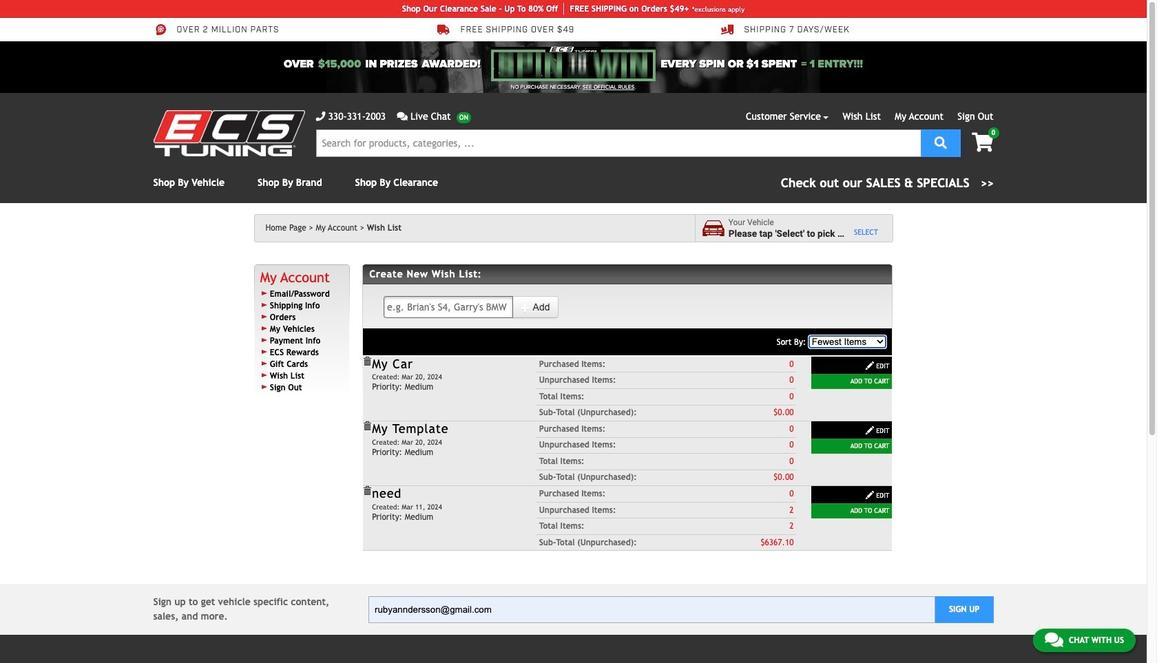 Task type: describe. For each thing, give the bounding box(es) containing it.
1 horizontal spatial white image
[[866, 426, 875, 436]]

delete image
[[363, 357, 372, 367]]

1 horizontal spatial comments image
[[1045, 632, 1064, 649]]

0 vertical spatial comments image
[[397, 112, 408, 121]]

ecs tuning image
[[153, 110, 305, 156]]

Search text field
[[316, 130, 921, 157]]

2 delete image from the top
[[363, 487, 372, 496]]

ecs tuning 'spin to win' contest logo image
[[492, 47, 656, 81]]

white image for second delete image
[[866, 491, 875, 500]]

white image for delete icon on the left of the page
[[866, 361, 875, 371]]

search image
[[935, 136, 948, 149]]

1 delete image from the top
[[363, 422, 372, 431]]



Task type: vqa. For each thing, say whether or not it's contained in the screenshot.
the upgrade in the Worn By Constant Use And Stained By Spills, Your Center Console Shows Wear And Tear In A Hurry. Restore Console Appearance With Color-Matched Covers And Trim, Or Upgrade To A Roomy Add-On Storage Console, Perfect For Storing Cell Phones, Music Players, And Sunglasses.
no



Task type: locate. For each thing, give the bounding box(es) containing it.
2 white image from the top
[[866, 491, 875, 500]]

white image
[[866, 361, 875, 371], [866, 491, 875, 500]]

1 vertical spatial white image
[[866, 491, 875, 500]]

0 horizontal spatial white image
[[521, 303, 531, 313]]

0 vertical spatial white image
[[521, 303, 531, 313]]

white image
[[521, 303, 531, 313], [866, 426, 875, 436]]

Email email field
[[369, 597, 936, 624]]

1 vertical spatial delete image
[[363, 487, 372, 496]]

phone image
[[316, 112, 326, 121]]

0 vertical spatial white image
[[866, 361, 875, 371]]

comments image
[[397, 112, 408, 121], [1045, 632, 1064, 649]]

1 white image from the top
[[866, 361, 875, 371]]

1 vertical spatial white image
[[866, 426, 875, 436]]

e.g. Brian's S4, Garry's BMW E92...etc text field
[[384, 296, 514, 318]]

1 vertical spatial comments image
[[1045, 632, 1064, 649]]

delete image
[[363, 422, 372, 431], [363, 487, 372, 496]]

0 horizontal spatial comments image
[[397, 112, 408, 121]]

0 vertical spatial delete image
[[363, 422, 372, 431]]



